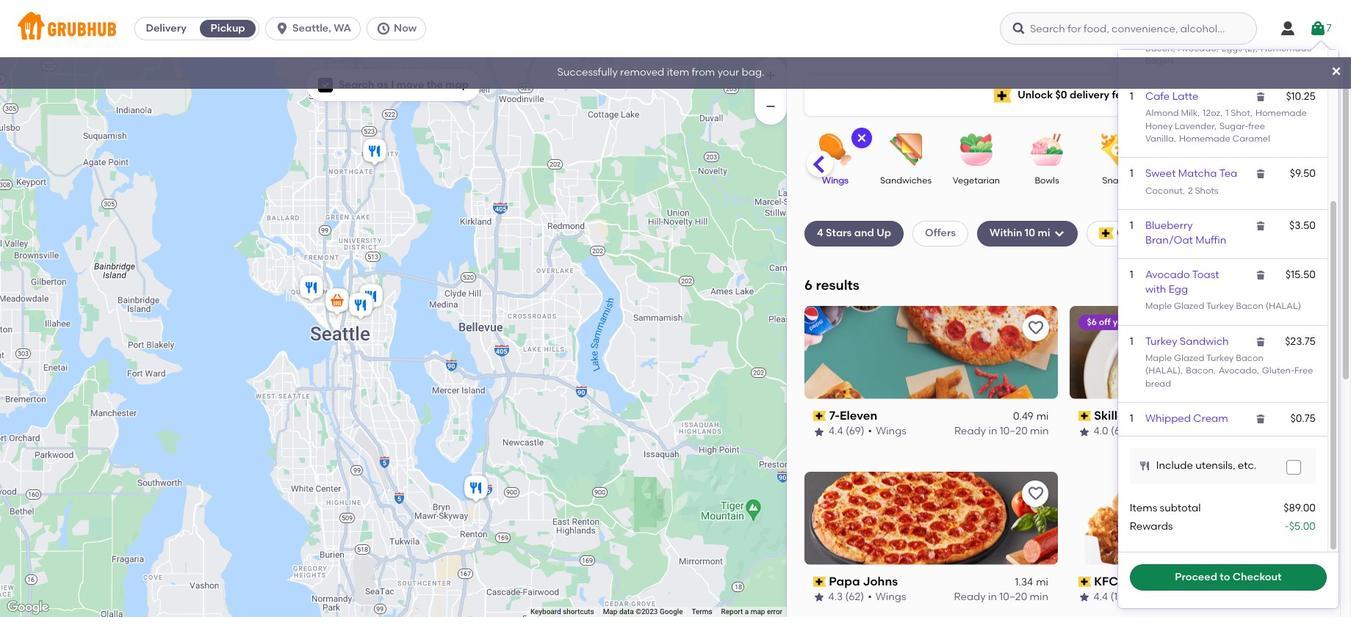 Task type: vqa. For each thing, say whether or not it's contained in the screenshot.
3.9
no



Task type: locate. For each thing, give the bounding box(es) containing it.
now
[[394, 22, 417, 35], [1231, 227, 1254, 240]]

star icon image down subscription pass image
[[1078, 427, 1090, 438]]

cream
[[1193, 413, 1228, 425]]

save this restaurant image for papa johns
[[1027, 485, 1044, 503]]

10–20 down 0.78
[[1265, 426, 1293, 438]]

1 for blueberry bran/oat muffin
[[1130, 220, 1134, 232]]

(10:33am)
[[1257, 227, 1307, 240]]

map data ©2023 google
[[603, 608, 683, 617]]

1 for avocado toast with egg
[[1130, 269, 1134, 281]]

avocado left gluten-
[[1219, 366, 1257, 376]]

eggs
[[1222, 43, 1242, 54]]

items subtotal
[[1130, 503, 1201, 515]]

grubhub plus flag logo image
[[994, 89, 1012, 102], [1099, 228, 1114, 240]]

1 vertical spatial maple glazed turkey bacon (halal)
[[1145, 353, 1264, 376]]

0 vertical spatial (halal)
[[1266, 301, 1301, 312]]

unlock $0 delivery fees
[[1018, 89, 1133, 101]]

2 maple from the top
[[1145, 353, 1172, 364]]

now up search as i move the map
[[394, 22, 417, 35]]

homemade right (2)
[[1261, 43, 1312, 54]]

luciano's pizza & pasta (lake city way ne) image
[[360, 136, 389, 169]]

1 vertical spatial avocado
[[1145, 269, 1190, 281]]

svg image
[[1279, 20, 1297, 37], [1309, 20, 1327, 37], [856, 132, 868, 144], [1255, 168, 1267, 180], [1053, 228, 1065, 240], [1255, 336, 1267, 348], [1139, 461, 1150, 473]]

cafe right $9.50
[[1319, 176, 1340, 186]]

7 eleven image
[[322, 286, 352, 319]]

• wings right "(69)" on the right
[[868, 426, 907, 438]]

ready in 10–20 min down 1.34
[[954, 592, 1049, 604]]

$3.50
[[1290, 220, 1316, 232]]

1 horizontal spatial cafe
[[1319, 176, 1340, 186]]

avocado left eggs
[[1178, 43, 1216, 54]]

turkey up the bacon avocado
[[1206, 353, 1234, 364]]

cafe image
[[1303, 134, 1351, 166]]

$15.50
[[1286, 269, 1316, 281]]

papa
[[829, 575, 860, 589]]

(69)
[[846, 426, 864, 438]]

4.0
[[1094, 426, 1108, 438]]

ready for eleven
[[954, 426, 986, 438]]

• wings for johns
[[868, 592, 907, 604]]

maple glazed turkey bacon (halal) down toast
[[1145, 301, 1301, 312]]

homemade for 1 shot
[[1256, 108, 1307, 118]]

terms link
[[692, 608, 712, 617]]

0 vertical spatial grubhub plus flag logo image
[[994, 89, 1012, 102]]

0 vertical spatial your
[[718, 66, 739, 79]]

min down 1.34 mi
[[1030, 592, 1049, 604]]

save this restaurant image
[[1027, 319, 1044, 337], [1292, 319, 1309, 337]]

subscription pass image left 7-
[[813, 412, 826, 422]]

svg image left $3.50
[[1255, 220, 1267, 232]]

bacon
[[1145, 43, 1173, 54], [1236, 301, 1264, 312], [1236, 353, 1264, 364], [1186, 366, 1214, 376]]

avocado up egg
[[1145, 269, 1190, 281]]

map right the a
[[751, 608, 765, 617]]

ready in 10–20 min
[[954, 426, 1049, 438], [1219, 426, 1314, 438], [954, 592, 1049, 604], [1219, 592, 1314, 604]]

report a map error link
[[721, 608, 782, 617]]

-
[[1285, 521, 1289, 533]]

homemade down the $10.25
[[1256, 108, 1307, 118]]

1 vertical spatial 4.4
[[1094, 592, 1108, 604]]

maple up bread
[[1145, 353, 1172, 364]]

glazed up $15+
[[1174, 301, 1204, 312]]

mi right 1.34
[[1036, 577, 1049, 589]]

1 maple from the top
[[1145, 301, 1172, 312]]

ready in 10–20 min down 0.49
[[954, 426, 1049, 438]]

0.78 mi
[[1279, 411, 1314, 423]]

mi right 0.49
[[1036, 411, 1049, 423]]

svg image inside now button
[[376, 21, 391, 36]]

star icon image
[[813, 427, 825, 438], [1078, 427, 1090, 438], [813, 592, 825, 604], [1078, 592, 1090, 604]]

2 vertical spatial turkey
[[1206, 353, 1234, 364]]

4 stars and up
[[817, 227, 891, 240]]

1 up "(667)"
[[1130, 413, 1134, 425]]

red robin image
[[461, 474, 490, 506]]

0 vertical spatial avocado
[[1178, 43, 1216, 54]]

0 horizontal spatial map
[[446, 79, 469, 91]]

wraps
[[1245, 176, 1272, 186]]

save this restaurant image left $6
[[1027, 319, 1044, 337]]

wings right "(69)" on the right
[[876, 426, 907, 438]]

your left bag.
[[718, 66, 739, 79]]

open now (10:33am)
[[1201, 227, 1307, 240]]

subscription pass image for papa
[[813, 577, 826, 588]]

0 vertical spatial map
[[446, 79, 469, 91]]

proceed
[[1175, 572, 1217, 584]]

10–20 for eleven
[[1000, 426, 1028, 438]]

10–20 down 0.49
[[1000, 426, 1028, 438]]

skillet diner @ capitol hill logo image
[[1069, 306, 1323, 400]]

0 horizontal spatial 4.4
[[829, 426, 843, 438]]

min down 0.49 mi
[[1030, 426, 1049, 438]]

(halal) down "$15.50"
[[1266, 301, 1301, 312]]

1 save this restaurant image from the left
[[1027, 319, 1044, 337]]

1 for cafe latte
[[1130, 90, 1134, 103]]

seattle,
[[293, 22, 331, 35]]

0 horizontal spatial now
[[394, 22, 417, 35]]

svg image left seattle,
[[275, 21, 290, 36]]

2 maple glazed turkey bacon (halal) from the top
[[1145, 353, 1264, 376]]

1 vertical spatial maple
[[1145, 353, 1172, 364]]

ready in 10–20 min down checkout
[[1219, 592, 1314, 604]]

star icon image left 4.4 (1806)
[[1078, 592, 1090, 604]]

map
[[603, 608, 617, 617]]

star icon image left 4.4 (69)
[[813, 427, 825, 438]]

mi for kfc
[[1301, 577, 1314, 589]]

1 horizontal spatial 4.4
[[1094, 592, 1108, 604]]

avocado
[[1178, 43, 1216, 54], [1145, 269, 1190, 281], [1219, 366, 1257, 376]]

•
[[868, 426, 872, 438], [1139, 426, 1143, 438], [868, 592, 872, 604], [1143, 592, 1148, 604]]

grubhub plus flag logo image left unlock
[[994, 89, 1012, 102]]

• wings down whipped
[[1139, 426, 1177, 438]]

offers
[[925, 227, 956, 240]]

svg image left the sandwiches image
[[856, 132, 868, 144]]

(halal) up bread
[[1145, 366, 1181, 376]]

0 horizontal spatial (halal)
[[1145, 366, 1181, 376]]

4.3
[[829, 592, 843, 604]]

0 vertical spatial maple glazed turkey bacon (halal)
[[1145, 301, 1301, 312]]

blueberry bran/oat muffin link
[[1145, 220, 1226, 247]]

0 vertical spatial now
[[394, 22, 417, 35]]

grubhub plus flag logo image for grubhub+
[[1099, 228, 1114, 240]]

snacks
[[1102, 176, 1133, 186]]

ready in 10–20 min down 0.78
[[1219, 426, 1314, 438]]

svg image right hill
[[1255, 414, 1267, 425]]

1 glazed from the top
[[1174, 301, 1204, 312]]

wings down wings "image"
[[822, 176, 849, 186]]

svg image down 7
[[1331, 65, 1342, 77]]

1 vertical spatial (halal)
[[1145, 366, 1181, 376]]

0 vertical spatial 4.4
[[829, 426, 843, 438]]

1 horizontal spatial (halal)
[[1266, 301, 1301, 312]]

mi right 10
[[1038, 227, 1050, 240]]

in for diner
[[1253, 426, 1262, 438]]

cafe
[[1145, 90, 1170, 103], [1319, 176, 1340, 186]]

1 vertical spatial glazed
[[1174, 353, 1204, 364]]

mi for papa johns
[[1036, 577, 1049, 589]]

sweet matcha tea
[[1145, 168, 1237, 180]]

mi right the 1.70
[[1301, 577, 1314, 589]]

vegetarian image
[[951, 134, 1002, 166]]

tooltip containing 1
[[1118, 0, 1339, 609]]

1 horizontal spatial save this restaurant image
[[1292, 485, 1309, 503]]

fees
[[1112, 89, 1133, 101]]

10–20 for diner
[[1265, 426, 1293, 438]]

10–20 for johns
[[1000, 592, 1028, 604]]

order
[[1134, 317, 1157, 328]]

0 vertical spatial turkey
[[1206, 301, 1234, 312]]

1 vertical spatial your
[[1113, 317, 1132, 328]]

now right open
[[1231, 227, 1254, 240]]

mi right 0.78
[[1301, 411, 1314, 423]]

save this restaurant image
[[1027, 485, 1044, 503], [1292, 485, 1309, 503]]

• right (62)
[[868, 592, 872, 604]]

star icon image left "4.3"
[[813, 592, 825, 604]]

$6 off your order of $15+
[[1087, 317, 1189, 328]]

svg image up unlock
[[1012, 21, 1026, 36]]

homemade
[[1261, 43, 1312, 54], [1256, 108, 1307, 118], [1179, 134, 1230, 144]]

items
[[1130, 503, 1157, 515]]

1 horizontal spatial now
[[1231, 227, 1254, 240]]

seafood image
[[1162, 134, 1214, 166]]

matcha
[[1178, 168, 1217, 180]]

your
[[718, 66, 739, 79], [1113, 317, 1132, 328]]

svg image
[[275, 21, 290, 36], [376, 21, 391, 36], [1012, 21, 1026, 36], [1331, 65, 1342, 77], [321, 81, 330, 90], [1255, 91, 1267, 103], [1255, 220, 1267, 232], [1255, 269, 1267, 281], [1255, 414, 1267, 425], [1289, 464, 1298, 473]]

7-
[[829, 409, 840, 423]]

coconut 2 shots
[[1145, 186, 1219, 196]]

subtotal
[[1160, 503, 1201, 515]]

0 vertical spatial cafe
[[1145, 90, 1170, 103]]

4
[[817, 227, 823, 240]]

• wings for eleven
[[868, 426, 907, 438]]

homemade inside homemade bagels
[[1261, 43, 1312, 54]]

1 left blueberry
[[1130, 220, 1134, 232]]

kfc image
[[296, 273, 326, 305]]

1 vertical spatial grubhub plus flag logo image
[[1099, 228, 1114, 240]]

(halal)
[[1266, 301, 1301, 312], [1145, 366, 1181, 376]]

map
[[446, 79, 469, 91], [751, 608, 765, 617]]

1 save this restaurant image from the left
[[1027, 485, 1044, 503]]

wings down johns
[[876, 592, 907, 604]]

avocado toast with egg link
[[1145, 269, 1219, 296]]

1 horizontal spatial save this restaurant image
[[1292, 319, 1309, 337]]

subscription pass image left papa
[[813, 577, 826, 588]]

4.4 down kfc
[[1094, 592, 1108, 604]]

turkey down toast
[[1206, 301, 1234, 312]]

free
[[1248, 121, 1265, 131]]

turkey down of
[[1145, 335, 1177, 348]]

sandwiches
[[880, 176, 932, 186]]

4.0 (667)
[[1094, 426, 1135, 438]]

min down '$0.75'
[[1295, 426, 1314, 438]]

mi for skillet diner @ capitol hill
[[1301, 411, 1314, 423]]

2 save this restaurant image from the left
[[1292, 485, 1309, 503]]

eleven
[[840, 409, 877, 423]]

grubhub plus flag logo image left "grubhub+"
[[1099, 228, 1114, 240]]

mi for 7-eleven
[[1036, 411, 1049, 423]]

0 horizontal spatial save this restaurant image
[[1027, 485, 1044, 503]]

i
[[391, 79, 394, 91]]

Search for food, convenience, alcohol... search field
[[1000, 12, 1257, 45]]

10–20 down the 1.70
[[1265, 592, 1293, 604]]

tooltip
[[1118, 0, 1339, 609]]

1.34 mi
[[1015, 577, 1049, 589]]

etc.
[[1238, 460, 1257, 473]]

1 vertical spatial map
[[751, 608, 765, 617]]

wings image
[[810, 134, 861, 166]]

bacon up bagels
[[1145, 43, 1173, 54]]

map right the the
[[446, 79, 469, 91]]

$23.75
[[1285, 335, 1316, 348]]

ready
[[954, 426, 986, 438], [1219, 426, 1251, 438], [954, 592, 986, 604], [1219, 592, 1251, 604]]

0 horizontal spatial save this restaurant image
[[1027, 319, 1044, 337]]

papa johns image
[[356, 282, 385, 314]]

• right "(69)" on the right
[[868, 426, 872, 438]]

save this restaurant image up free
[[1292, 319, 1309, 337]]

1 vertical spatial homemade
[[1256, 108, 1307, 118]]

0 vertical spatial homemade
[[1261, 43, 1312, 54]]

0 horizontal spatial grubhub plus flag logo image
[[994, 89, 1012, 102]]

4.4 for kfc
[[1094, 592, 1108, 604]]

wings down proceed
[[1151, 592, 1182, 604]]

search
[[339, 79, 374, 91]]

1 for turkey sandwich
[[1130, 335, 1134, 348]]

sweet matcha tea link
[[1145, 168, 1237, 180]]

2 vertical spatial avocado
[[1219, 366, 1257, 376]]

bowls image
[[1021, 134, 1073, 166]]

svg image right "wa"
[[376, 21, 391, 36]]

(halal) inside the maple glazed turkey bacon (halal)
[[1145, 366, 1181, 376]]

6
[[805, 277, 813, 294]]

maple up of
[[1145, 301, 1172, 312]]

your right off at right bottom
[[1113, 317, 1132, 328]]

0 horizontal spatial cafe
[[1145, 90, 1170, 103]]

0 horizontal spatial your
[[718, 66, 739, 79]]

glazed down turkey sandwich link
[[1174, 353, 1204, 364]]

• down the diner
[[1139, 426, 1143, 438]]

-$5.00
[[1285, 521, 1316, 533]]

1 horizontal spatial grubhub plus flag logo image
[[1099, 228, 1114, 240]]

turkey
[[1206, 301, 1234, 312], [1145, 335, 1177, 348], [1206, 353, 1234, 364]]

0 vertical spatial maple
[[1145, 301, 1172, 312]]

1 down "grubhub+"
[[1130, 269, 1134, 281]]

subscription pass image
[[1078, 412, 1091, 422]]

pickup button
[[197, 17, 259, 40]]

ready for johns
[[954, 592, 986, 604]]

save this restaurant image inside button
[[1027, 319, 1044, 337]]

pickup
[[211, 22, 245, 35]]

plus icon image
[[763, 68, 778, 83]]

• wings
[[868, 426, 907, 438], [1139, 426, 1177, 438], [868, 592, 907, 604], [1143, 592, 1182, 604]]

1 left "cafe latte"
[[1130, 90, 1134, 103]]

• for eleven
[[868, 426, 872, 438]]

keyboard shortcuts button
[[530, 608, 594, 618]]

maple glazed turkey bacon (halal)
[[1145, 301, 1301, 312], [1145, 353, 1264, 376]]

0.78
[[1279, 411, 1298, 423]]

subscription pass image for 7-
[[813, 412, 826, 422]]

checkout
[[1233, 572, 1282, 584]]

maple glazed turkey bacon (halal) down "sandwich"
[[1145, 353, 1264, 376]]

whipped
[[1145, 413, 1191, 425]]

svg image left 'include'
[[1139, 461, 1150, 473]]

snacks image
[[1092, 134, 1143, 166]]

homemade down lavender
[[1179, 134, 1230, 144]]

wings down whipped
[[1147, 426, 1177, 438]]

vegetarian
[[953, 176, 1000, 186]]

1 horizontal spatial map
[[751, 608, 765, 617]]

of
[[1159, 317, 1168, 328]]

1 down snacks 'image'
[[1130, 168, 1134, 180]]

4.4 for 7-eleven
[[829, 426, 843, 438]]

svg image up the $10.25
[[1309, 20, 1327, 37]]

1 for whipped cream
[[1130, 413, 1134, 425]]

cafe for cafe latte
[[1145, 90, 1170, 103]]

12oz
[[1203, 108, 1220, 118]]

homemade bagels
[[1145, 43, 1312, 66]]

cafe up almond
[[1145, 90, 1170, 103]]

to
[[1220, 572, 1230, 584]]

min down 1.70 mi
[[1295, 592, 1314, 604]]

1 down $6 off your order of $15+
[[1130, 335, 1134, 348]]

10–20 down 1.34
[[1000, 592, 1028, 604]]

subscription pass image
[[813, 412, 826, 422], [813, 577, 826, 588], [1078, 577, 1091, 588]]

bag.
[[742, 66, 765, 79]]

0 vertical spatial glazed
[[1174, 301, 1204, 312]]

1 vertical spatial cafe
[[1319, 176, 1340, 186]]

• wings down johns
[[868, 592, 907, 604]]

homemade inside homemade honey lavender
[[1256, 108, 1307, 118]]

kfc logo image
[[1069, 472, 1323, 566]]

svg image left 7 button
[[1279, 20, 1297, 37]]

4.4 down 7-
[[829, 426, 843, 438]]

delivery
[[1070, 89, 1109, 101]]

7
[[1327, 22, 1332, 34]]

svg image inside seattle, wa button
[[275, 21, 290, 36]]

shot
[[1231, 108, 1250, 118]]



Task type: describe. For each thing, give the bounding box(es) containing it.
avocado toast with egg
[[1145, 269, 1219, 296]]

as
[[377, 79, 389, 91]]

svg image up $89.00
[[1289, 464, 1298, 473]]

2 vertical spatial homemade
[[1179, 134, 1230, 144]]

delivery button
[[135, 17, 197, 40]]

7-eleven logo image
[[805, 306, 1058, 400]]

blueberry
[[1145, 220, 1193, 232]]

gluten-
[[1262, 366, 1295, 376]]

shortcuts
[[563, 608, 594, 617]]

ready in 10–20 min for johns
[[954, 592, 1049, 604]]

save this restaurant button for kfc
[[1287, 481, 1314, 507]]

• wings for diner
[[1139, 426, 1177, 438]]

skillet diner @ capitol hill image
[[346, 291, 375, 323]]

wings for eleven
[[876, 426, 907, 438]]

results
[[816, 277, 860, 294]]

keyboard
[[530, 608, 561, 617]]

cafe for cafe
[[1319, 176, 1340, 186]]

kfc
[[1094, 575, 1118, 589]]

$6
[[1087, 317, 1097, 328]]

bowls
[[1035, 176, 1059, 186]]

star icon image for 7-
[[813, 427, 825, 438]]

avocado for bacon
[[1178, 43, 1216, 54]]

caramel
[[1233, 134, 1270, 144]]

• for johns
[[868, 592, 872, 604]]

google image
[[4, 599, 52, 618]]

ready in 10–20 min for eleven
[[954, 426, 1049, 438]]

in for johns
[[989, 592, 997, 604]]

grubhub plus flag logo image for unlock $0 delivery fees
[[994, 89, 1012, 102]]

svg image inside 7 button
[[1309, 20, 1327, 37]]

in for eleven
[[989, 426, 997, 438]]

• for diner
[[1139, 426, 1143, 438]]

blueberry bran/oat muffin
[[1145, 220, 1226, 247]]

2 glazed from the top
[[1174, 353, 1204, 364]]

ready in 10–20 min for diner
[[1219, 426, 1314, 438]]

1 vertical spatial turkey
[[1145, 335, 1177, 348]]

save this restaurant button for 7-eleven
[[1022, 315, 1049, 341]]

data
[[619, 608, 634, 617]]

0.49 mi
[[1013, 411, 1049, 423]]

seattle, wa button
[[265, 17, 367, 40]]

ready for diner
[[1219, 426, 1251, 438]]

successfully removed item from your bag.
[[557, 66, 765, 79]]

google
[[660, 608, 683, 617]]

star icon image for papa
[[813, 592, 825, 604]]

svg image left search
[[321, 81, 330, 90]]

open
[[1201, 227, 1229, 240]]

svg image up gluten-
[[1255, 336, 1267, 348]]

cafe latte link
[[1145, 90, 1199, 103]]

removed
[[620, 66, 664, 79]]

honey
[[1145, 121, 1173, 131]]

keyboard shortcuts
[[530, 608, 594, 617]]

up
[[877, 227, 891, 240]]

avocado for maple glazed turkey bacon (halal)
[[1219, 366, 1257, 376]]

toast
[[1192, 269, 1219, 281]]

now inside button
[[394, 22, 417, 35]]

report
[[721, 608, 743, 617]]

homemade for eggs (2)
[[1261, 43, 1312, 54]]

within 10 mi
[[990, 227, 1050, 240]]

vanilla
[[1145, 134, 1174, 144]]

1.70 mi
[[1281, 577, 1314, 589]]

(667)
[[1111, 426, 1135, 438]]

1.70
[[1281, 577, 1298, 589]]

search as i move the map
[[339, 79, 469, 91]]

@
[[1166, 409, 1177, 423]]

wings for johns
[[876, 592, 907, 604]]

1 maple glazed turkey bacon (halal) from the top
[[1145, 301, 1301, 312]]

within
[[990, 227, 1022, 240]]

1.34
[[1015, 577, 1034, 589]]

proceed to checkout button
[[1130, 565, 1327, 591]]

star icon image for skillet
[[1078, 427, 1090, 438]]

wings for diner
[[1147, 426, 1177, 438]]

tea
[[1219, 168, 1237, 180]]

and
[[854, 227, 874, 240]]

skillet diner @ capitol hill
[[1094, 409, 1245, 423]]

wa
[[334, 22, 351, 35]]

bacon up gluten-free bread
[[1236, 353, 1264, 364]]

svg image down wraps image
[[1255, 168, 1267, 180]]

minus icon image
[[763, 99, 778, 114]]

sandwiches image
[[880, 134, 932, 166]]

almond milk 12oz 1 shot
[[1145, 108, 1250, 118]]

bacon avocado
[[1186, 366, 1257, 376]]

cafe latte
[[1145, 90, 1199, 103]]

rewards
[[1130, 521, 1173, 533]]

main navigation navigation
[[0, 0, 1351, 57]]

gluten-free bread
[[1145, 366, 1313, 389]]

lavender
[[1175, 121, 1214, 131]]

2 save this restaurant image from the left
[[1292, 319, 1309, 337]]

1 horizontal spatial your
[[1113, 317, 1132, 328]]

bread
[[1145, 379, 1171, 389]]

stars
[[826, 227, 852, 240]]

1 for sweet matcha tea
[[1130, 168, 1134, 180]]

proceed to checkout
[[1175, 572, 1282, 584]]

turkey sandwich link
[[1145, 335, 1229, 348]]

bacon avocado eggs (2)
[[1145, 43, 1256, 54]]

1 vertical spatial now
[[1231, 227, 1254, 240]]

error
[[767, 608, 782, 617]]

6 results
[[805, 277, 860, 294]]

svg image right 10
[[1053, 228, 1065, 240]]

min for johns
[[1030, 592, 1049, 604]]

bacon down "sandwich"
[[1186, 366, 1214, 376]]

unlock
[[1018, 89, 1053, 101]]

• wings right (1806)
[[1143, 592, 1182, 604]]

sweet
[[1145, 168, 1176, 180]]

off
[[1099, 317, 1111, 328]]

homemade caramel
[[1179, 134, 1270, 144]]

$15+
[[1170, 317, 1189, 328]]

1 left shot
[[1226, 108, 1229, 118]]

avocado inside the avocado toast with egg
[[1145, 269, 1190, 281]]

wraps image
[[1233, 134, 1284, 166]]

from
[[692, 66, 715, 79]]

papa johns logo image
[[805, 472, 1058, 566]]

seattle, wa
[[293, 22, 351, 35]]

item
[[667, 66, 689, 79]]

milk
[[1181, 108, 1198, 118]]

subscription pass image left kfc
[[1078, 577, 1091, 588]]

svg image left "$15.50"
[[1255, 269, 1267, 281]]

bacon up the bacon avocado
[[1236, 301, 1264, 312]]

(62)
[[846, 592, 865, 604]]

• right (1806)
[[1143, 592, 1148, 604]]

save this restaurant button for papa johns
[[1022, 481, 1049, 507]]

min for diner
[[1295, 426, 1314, 438]]

$0
[[1055, 89, 1067, 101]]

sugar-
[[1220, 121, 1248, 131]]

svg image up free
[[1255, 91, 1267, 103]]

save this restaurant image for kfc
[[1292, 485, 1309, 503]]

seafood
[[1170, 176, 1206, 186]]

0.49
[[1013, 411, 1034, 423]]

©2023
[[636, 608, 658, 617]]

min for eleven
[[1030, 426, 1049, 438]]

$9.50
[[1290, 168, 1316, 180]]

4.4 (69)
[[829, 426, 864, 438]]

with
[[1145, 284, 1166, 296]]

(1806)
[[1110, 592, 1140, 604]]

(2)
[[1244, 43, 1256, 54]]

10
[[1025, 227, 1035, 240]]

map region
[[0, 0, 892, 618]]



